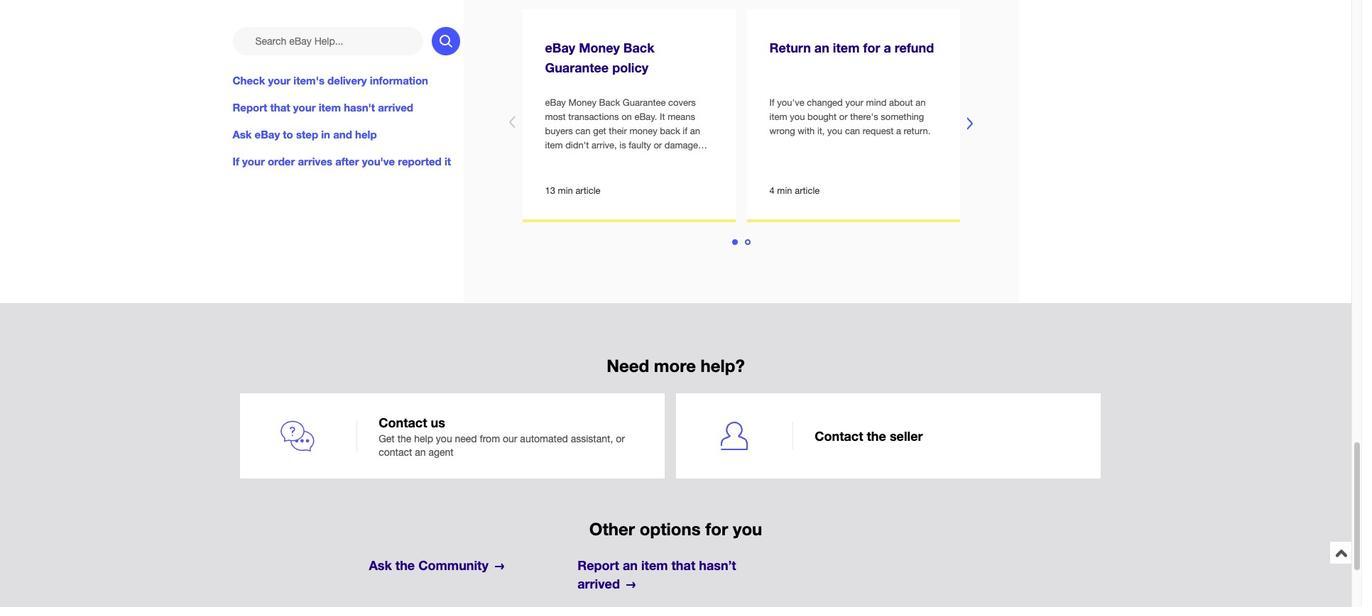Task type: describe. For each thing, give the bounding box(es) containing it.
it
[[445, 155, 451, 168]]

or left doesn't
[[545, 154, 554, 165]]

money for ebay money back guarantee policy
[[579, 40, 620, 55]]

listing.
[[634, 154, 661, 165]]

match
[[590, 154, 616, 165]]

if your order arrives after you've reported it link
[[233, 154, 460, 169]]

contact
[[379, 447, 412, 458]]

step
[[296, 128, 318, 141]]

if for if you've changed your mind about an item you bought or there's something wrong with it, you can request a return.
[[770, 97, 775, 108]]

and
[[333, 128, 352, 141]]

report for report that your item hasn't arrived
[[233, 101, 267, 114]]

from
[[480, 434, 500, 445]]

more
[[654, 356, 696, 376]]

in
[[321, 128, 330, 141]]

if
[[683, 126, 688, 137]]

item right return
[[833, 40, 860, 55]]

us
[[431, 415, 445, 431]]

ask the community
[[369, 558, 489, 573]]

changed
[[807, 97, 843, 108]]

transactions
[[569, 112, 619, 122]]

your inside 'link'
[[242, 155, 265, 168]]

article for return an item for a refund
[[795, 185, 820, 196]]

report that your item hasn't arrived link
[[233, 100, 460, 115]]

your up 'ask ebay to step in and help'
[[293, 101, 316, 114]]

after
[[336, 155, 359, 168]]

to
[[283, 128, 293, 141]]

about
[[890, 97, 913, 108]]

check your item's delivery information
[[233, 74, 428, 87]]

return
[[770, 40, 811, 55]]

min for ebay money back guarantee policy
[[558, 185, 573, 196]]

2 vertical spatial ebay
[[255, 128, 280, 141]]

other
[[590, 519, 635, 539]]

get
[[379, 434, 395, 445]]

0 vertical spatial that
[[270, 101, 290, 114]]

community
[[419, 558, 489, 573]]

ask the community link
[[369, 557, 566, 575]]

reported
[[398, 155, 442, 168]]

contact for contact us get the help you need from our automated assistant, or contact an agent
[[379, 415, 427, 431]]

you've inside 'link'
[[362, 155, 395, 168]]

order
[[268, 155, 295, 168]]

arrived for report an item that hasn't arrived
[[578, 576, 620, 592]]

article for ebay money back guarantee policy
[[576, 185, 601, 196]]

guarantee for covers
[[623, 97, 666, 108]]

return.
[[904, 126, 931, 137]]

your inside if you've changed your mind about an item you bought or there's something wrong with it, you can request a return.
[[846, 97, 864, 108]]

request
[[863, 126, 894, 137]]

hasn't
[[699, 558, 737, 573]]

check
[[233, 74, 265, 87]]

report an item that hasn't arrived link
[[578, 557, 774, 594]]

13 min article
[[545, 185, 601, 196]]

or right faulty
[[654, 140, 662, 151]]

ebay.
[[635, 112, 658, 122]]

policy
[[613, 60, 649, 75]]

faulty
[[629, 140, 651, 151]]

arrives
[[298, 155, 333, 168]]

is
[[620, 140, 626, 151]]

the inside "contact us get the help you need from our automated assistant, or contact an agent"
[[398, 434, 412, 445]]

can inside if you've changed your mind about an item you bought or there's something wrong with it, you can request a return.
[[845, 126, 861, 137]]

the inside the ebay money back guarantee covers most transactions on ebay. it means buyers can get their money back if an item didn't arrive, is faulty or damaged, or doesn't match the listing.
[[618, 154, 631, 165]]

0 vertical spatial help
[[355, 128, 377, 141]]

wrong
[[770, 126, 796, 137]]

or inside "contact us get the help you need from our automated assistant, or contact an agent"
[[616, 434, 625, 445]]

contact us get the help you need from our automated assistant, or contact an agent
[[379, 415, 625, 458]]

return an item for a refund
[[770, 40, 934, 55]]

you up hasn't
[[733, 519, 763, 539]]

the left community
[[396, 558, 415, 573]]

delivery
[[328, 74, 367, 87]]

damaged,
[[665, 140, 707, 151]]

doesn't
[[556, 154, 587, 165]]

options
[[640, 519, 701, 539]]

refund
[[895, 40, 934, 55]]

report an item that hasn't arrived
[[578, 558, 737, 592]]

need
[[607, 356, 650, 376]]

4
[[770, 185, 775, 196]]

hasn't
[[344, 101, 375, 114]]

you've inside if you've changed your mind about an item you bought or there's something wrong with it, you can request a return.
[[778, 97, 805, 108]]

agent
[[429, 447, 454, 458]]

a inside if you've changed your mind about an item you bought or there's something wrong with it, you can request a return.
[[897, 126, 902, 137]]

need
[[455, 434, 477, 445]]

ebay for ebay money back guarantee covers most transactions on ebay. it means buyers can get their money back if an item didn't arrive, is faulty or damaged, or doesn't match the listing.
[[545, 97, 566, 108]]

our
[[503, 434, 518, 445]]

mind
[[867, 97, 887, 108]]

arrive,
[[592, 140, 617, 151]]



Task type: locate. For each thing, give the bounding box(es) containing it.
your left order
[[242, 155, 265, 168]]

you up agent
[[436, 434, 452, 445]]

for up hasn't
[[706, 519, 729, 539]]

seller
[[890, 428, 923, 444]]

1 horizontal spatial a
[[897, 126, 902, 137]]

0 horizontal spatial can
[[576, 126, 591, 137]]

their
[[609, 126, 627, 137]]

0 horizontal spatial contact
[[379, 415, 427, 431]]

an down other
[[623, 558, 638, 573]]

an left agent
[[415, 447, 426, 458]]

other options for you
[[590, 519, 763, 539]]

1 vertical spatial arrived
[[578, 576, 620, 592]]

that inside report an item that hasn't arrived
[[672, 558, 696, 573]]

back up policy
[[624, 40, 655, 55]]

min for return an item for a refund
[[778, 185, 793, 196]]

money for ebay money back guarantee covers most transactions on ebay. it means buyers can get their money back if an item didn't arrive, is faulty or damaged, or doesn't match the listing.
[[569, 97, 597, 108]]

report for report an item that hasn't arrived
[[578, 558, 620, 573]]

min right 4
[[778, 185, 793, 196]]

min right 13
[[558, 185, 573, 196]]

1 can from the left
[[576, 126, 591, 137]]

an right about at the right of page
[[916, 97, 926, 108]]

0 horizontal spatial if
[[233, 155, 239, 168]]

bought
[[808, 112, 837, 122]]

ask for ask ebay to step in and help
[[233, 128, 252, 141]]

ebay inside ebay money back guarantee policy
[[545, 40, 576, 55]]

arrived
[[378, 101, 414, 114], [578, 576, 620, 592]]

article
[[576, 185, 601, 196], [795, 185, 820, 196]]

Search eBay Help... text field
[[233, 27, 423, 55]]

ask
[[233, 128, 252, 141], [369, 558, 392, 573]]

0 horizontal spatial min
[[558, 185, 573, 196]]

back for policy
[[624, 40, 655, 55]]

money inside the ebay money back guarantee covers most transactions on ebay. it means buyers can get their money back if an item didn't arrive, is faulty or damaged, or doesn't match the listing.
[[569, 97, 597, 108]]

help right and
[[355, 128, 377, 141]]

0 horizontal spatial that
[[270, 101, 290, 114]]

1 horizontal spatial can
[[845, 126, 861, 137]]

an inside the ebay money back guarantee covers most transactions on ebay. it means buyers can get their money back if an item didn't arrive, is faulty or damaged, or doesn't match the listing.
[[690, 126, 701, 137]]

0 horizontal spatial for
[[706, 519, 729, 539]]

a left refund
[[884, 40, 892, 55]]

money
[[579, 40, 620, 55], [569, 97, 597, 108]]

automated
[[520, 434, 568, 445]]

contact left seller
[[815, 428, 864, 444]]

0 vertical spatial arrived
[[378, 101, 414, 114]]

item down check your item's delivery information on the left top of page
[[319, 101, 341, 114]]

guarantee
[[545, 60, 609, 75], [623, 97, 666, 108]]

for left refund
[[864, 40, 881, 55]]

0 vertical spatial a
[[884, 40, 892, 55]]

the
[[618, 154, 631, 165], [867, 428, 887, 444], [398, 434, 412, 445], [396, 558, 415, 573]]

if you've changed your mind about an item you bought or there's something wrong with it, you can request a return.
[[770, 97, 931, 137]]

the up contact
[[398, 434, 412, 445]]

information
[[370, 74, 428, 87]]

1 vertical spatial ask
[[369, 558, 392, 573]]

1 horizontal spatial arrived
[[578, 576, 620, 592]]

contact for contact the seller
[[815, 428, 864, 444]]

2 can from the left
[[845, 126, 861, 137]]

1 horizontal spatial help
[[414, 434, 433, 445]]

1 vertical spatial for
[[706, 519, 729, 539]]

0 horizontal spatial article
[[576, 185, 601, 196]]

article right 4
[[795, 185, 820, 196]]

arrived for report that your item hasn't arrived
[[378, 101, 414, 114]]

an right return
[[815, 40, 830, 55]]

back up transactions
[[599, 97, 620, 108]]

ebay money back guarantee policy
[[545, 40, 655, 75]]

if inside 'link'
[[233, 155, 239, 168]]

get
[[593, 126, 607, 137]]

assistant,
[[571, 434, 613, 445]]

0 vertical spatial report
[[233, 101, 267, 114]]

an inside "contact us get the help you need from our automated assistant, or contact an agent"
[[415, 447, 426, 458]]

1 horizontal spatial report
[[578, 558, 620, 573]]

1 vertical spatial you've
[[362, 155, 395, 168]]

ask ebay to step in and help link
[[233, 127, 460, 142]]

arrived down information
[[378, 101, 414, 114]]

money
[[630, 126, 658, 137]]

report down check
[[233, 101, 267, 114]]

you right it,
[[828, 126, 843, 137]]

an inside report an item that hasn't arrived
[[623, 558, 638, 573]]

1 horizontal spatial guarantee
[[623, 97, 666, 108]]

it
[[660, 112, 665, 122]]

it,
[[818, 126, 825, 137]]

can inside the ebay money back guarantee covers most transactions on ebay. it means buyers can get their money back if an item didn't arrive, is faulty or damaged, or doesn't match the listing.
[[576, 126, 591, 137]]

need more help?
[[607, 356, 745, 376]]

help down the us
[[414, 434, 433, 445]]

the left seller
[[867, 428, 887, 444]]

1 horizontal spatial back
[[624, 40, 655, 55]]

1 vertical spatial money
[[569, 97, 597, 108]]

1 horizontal spatial ask
[[369, 558, 392, 573]]

for
[[864, 40, 881, 55], [706, 519, 729, 539]]

2 article from the left
[[795, 185, 820, 196]]

item inside if you've changed your mind about an item you bought or there's something wrong with it, you can request a return.
[[770, 112, 788, 122]]

you up the with at the right of the page
[[790, 112, 805, 122]]

contact up get
[[379, 415, 427, 431]]

if inside if you've changed your mind about an item you bought or there's something wrong with it, you can request a return.
[[770, 97, 775, 108]]

guarantee up transactions
[[545, 60, 609, 75]]

ebay for ebay money back guarantee policy
[[545, 40, 576, 55]]

item's
[[294, 74, 325, 87]]

item down buyers
[[545, 140, 563, 151]]

ask for ask the community
[[369, 558, 392, 573]]

or left there's
[[840, 112, 848, 122]]

1 min from the left
[[558, 185, 573, 196]]

guarantee inside ebay money back guarantee policy
[[545, 60, 609, 75]]

you've up wrong
[[778, 97, 805, 108]]

if your order arrives after you've reported it
[[233, 155, 451, 168]]

report
[[233, 101, 267, 114], [578, 558, 620, 573]]

item down options
[[642, 558, 668, 573]]

the down is
[[618, 154, 631, 165]]

0 vertical spatial for
[[864, 40, 881, 55]]

1 vertical spatial back
[[599, 97, 620, 108]]

an right if
[[690, 126, 701, 137]]

1 horizontal spatial article
[[795, 185, 820, 196]]

0 vertical spatial ebay
[[545, 40, 576, 55]]

you
[[790, 112, 805, 122], [828, 126, 843, 137], [436, 434, 452, 445], [733, 519, 763, 539]]

money inside ebay money back guarantee policy
[[579, 40, 620, 55]]

1 horizontal spatial if
[[770, 97, 775, 108]]

2 min from the left
[[778, 185, 793, 196]]

guarantee up ebay.
[[623, 97, 666, 108]]

you've right after
[[362, 155, 395, 168]]

arrived inside report an item that hasn't arrived
[[578, 576, 620, 592]]

back
[[624, 40, 655, 55], [599, 97, 620, 108]]

help
[[355, 128, 377, 141], [414, 434, 433, 445]]

money up transactions
[[569, 97, 597, 108]]

back inside ebay money back guarantee policy
[[624, 40, 655, 55]]

1 vertical spatial if
[[233, 155, 239, 168]]

something
[[881, 112, 925, 122]]

back inside the ebay money back guarantee covers most transactions on ebay. it means buyers can get their money back if an item didn't arrive, is faulty or damaged, or doesn't match the listing.
[[599, 97, 620, 108]]

contact the seller link
[[676, 394, 1101, 479]]

1 vertical spatial that
[[672, 558, 696, 573]]

0 vertical spatial guarantee
[[545, 60, 609, 75]]

0 vertical spatial money
[[579, 40, 620, 55]]

check your item's delivery information link
[[233, 72, 460, 88]]

1 vertical spatial report
[[578, 558, 620, 573]]

item inside report an item that hasn't arrived
[[642, 558, 668, 573]]

there's
[[851, 112, 879, 122]]

0 horizontal spatial a
[[884, 40, 892, 55]]

0 horizontal spatial ask
[[233, 128, 252, 141]]

min
[[558, 185, 573, 196], [778, 185, 793, 196]]

item
[[833, 40, 860, 55], [319, 101, 341, 114], [770, 112, 788, 122], [545, 140, 563, 151], [642, 558, 668, 573]]

a
[[884, 40, 892, 55], [897, 126, 902, 137]]

article down match
[[576, 185, 601, 196]]

0 horizontal spatial guarantee
[[545, 60, 609, 75]]

guarantee inside the ebay money back guarantee covers most transactions on ebay. it means buyers can get their money back if an item didn't arrive, is faulty or damaged, or doesn't match the listing.
[[623, 97, 666, 108]]

0 horizontal spatial back
[[599, 97, 620, 108]]

0 horizontal spatial you've
[[362, 155, 395, 168]]

1 horizontal spatial for
[[864, 40, 881, 55]]

a down 'something' at the right of the page
[[897, 126, 902, 137]]

help inside "contact us get the help you need from our automated assistant, or contact an agent"
[[414, 434, 433, 445]]

item inside the ebay money back guarantee covers most transactions on ebay. it means buyers can get their money back if an item didn't arrive, is faulty or damaged, or doesn't match the listing.
[[545, 140, 563, 151]]

report that your item hasn't arrived
[[233, 101, 414, 114]]

you've
[[778, 97, 805, 108], [362, 155, 395, 168]]

or
[[840, 112, 848, 122], [654, 140, 662, 151], [545, 154, 554, 165], [616, 434, 625, 445]]

1 vertical spatial help
[[414, 434, 433, 445]]

or inside if you've changed your mind about an item you bought or there's something wrong with it, you can request a return.
[[840, 112, 848, 122]]

that up 'to'
[[270, 101, 290, 114]]

can
[[576, 126, 591, 137], [845, 126, 861, 137]]

ebay money back guarantee covers most transactions on ebay. it means buyers can get their money back if an item didn't arrive, is faulty or damaged, or doesn't match the listing.
[[545, 97, 707, 165]]

item up wrong
[[770, 112, 788, 122]]

if up wrong
[[770, 97, 775, 108]]

guarantee for policy
[[545, 60, 609, 75]]

ebay inside the ebay money back guarantee covers most transactions on ebay. it means buyers can get their money back if an item didn't arrive, is faulty or damaged, or doesn't match the listing.
[[545, 97, 566, 108]]

money up policy
[[579, 40, 620, 55]]

buyers
[[545, 126, 573, 137]]

0 vertical spatial back
[[624, 40, 655, 55]]

contact the seller
[[815, 428, 923, 444]]

arrived down other
[[578, 576, 620, 592]]

if for if your order arrives after you've reported it
[[233, 155, 239, 168]]

1 horizontal spatial that
[[672, 558, 696, 573]]

your
[[268, 74, 291, 87], [846, 97, 864, 108], [293, 101, 316, 114], [242, 155, 265, 168]]

1 vertical spatial a
[[897, 126, 902, 137]]

report inside report an item that hasn't arrived
[[578, 558, 620, 573]]

0 horizontal spatial arrived
[[378, 101, 414, 114]]

contact inside "contact us get the help you need from our automated assistant, or contact an agent"
[[379, 415, 427, 431]]

most
[[545, 112, 566, 122]]

if left order
[[233, 155, 239, 168]]

0 horizontal spatial report
[[233, 101, 267, 114]]

0 horizontal spatial help
[[355, 128, 377, 141]]

an inside if you've changed your mind about an item you bought or there's something wrong with it, you can request a return.
[[916, 97, 926, 108]]

back
[[660, 126, 681, 137]]

an
[[815, 40, 830, 55], [916, 97, 926, 108], [690, 126, 701, 137], [415, 447, 426, 458], [623, 558, 638, 573]]

0 vertical spatial if
[[770, 97, 775, 108]]

means
[[668, 112, 696, 122]]

ask ebay to step in and help
[[233, 128, 377, 141]]

your up there's
[[846, 97, 864, 108]]

can down there's
[[845, 126, 861, 137]]

1 horizontal spatial you've
[[778, 97, 805, 108]]

your left item's
[[268, 74, 291, 87]]

didn't
[[566, 140, 589, 151]]

ebay
[[545, 40, 576, 55], [545, 97, 566, 108], [255, 128, 280, 141]]

report down other
[[578, 558, 620, 573]]

0 vertical spatial ask
[[233, 128, 252, 141]]

that left hasn't
[[672, 558, 696, 573]]

can up didn't
[[576, 126, 591, 137]]

1 article from the left
[[576, 185, 601, 196]]

covers
[[669, 97, 696, 108]]

if
[[770, 97, 775, 108], [233, 155, 239, 168]]

with
[[798, 126, 815, 137]]

1 vertical spatial ebay
[[545, 97, 566, 108]]

1 vertical spatial guarantee
[[623, 97, 666, 108]]

0 vertical spatial you've
[[778, 97, 805, 108]]

back for covers
[[599, 97, 620, 108]]

13
[[545, 185, 556, 196]]

help?
[[701, 356, 745, 376]]

or right assistant,
[[616, 434, 625, 445]]

1 horizontal spatial min
[[778, 185, 793, 196]]

4 min article
[[770, 185, 820, 196]]

on
[[622, 112, 632, 122]]

1 horizontal spatial contact
[[815, 428, 864, 444]]

you inside "contact us get the help you need from our automated assistant, or contact an agent"
[[436, 434, 452, 445]]



Task type: vqa. For each thing, say whether or not it's contained in the screenshot.
Ends on the bottom of page
no



